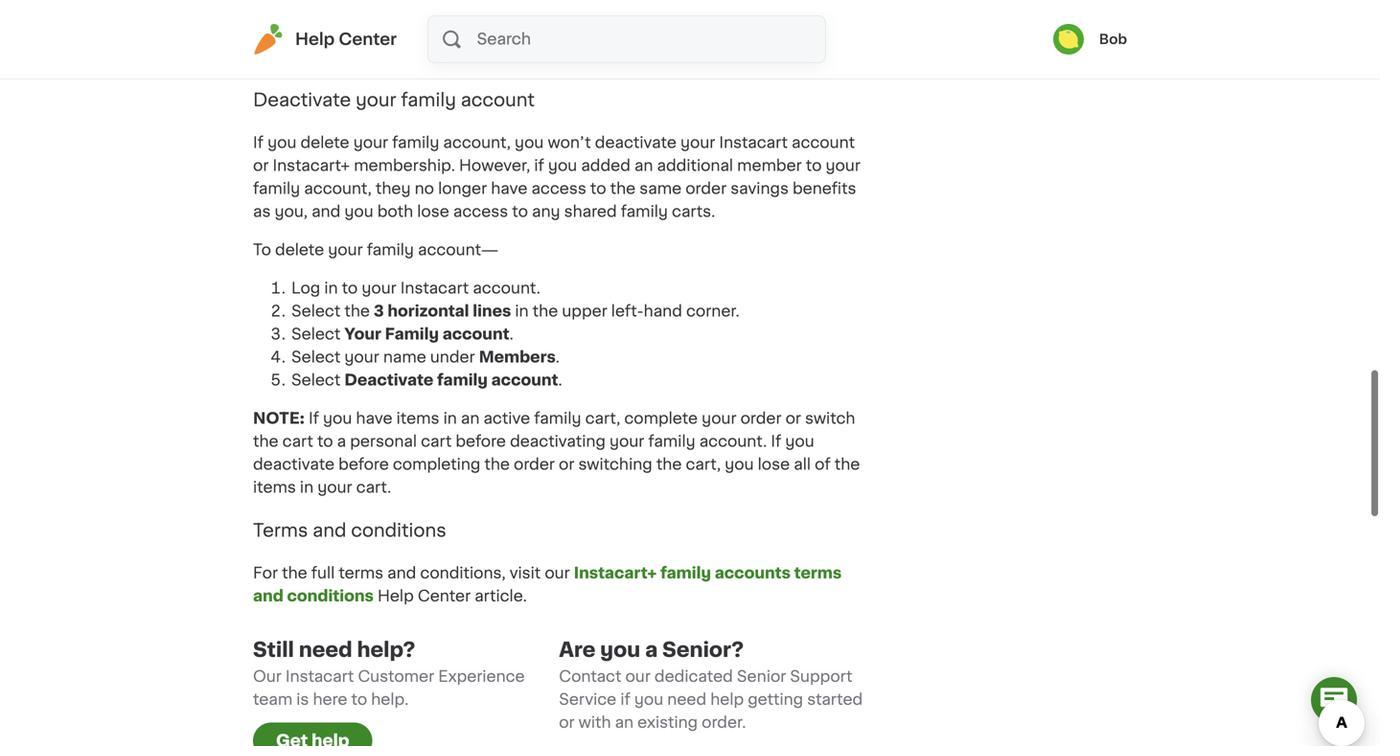 Task type: locate. For each thing, give the bounding box(es) containing it.
in right log
[[324, 281, 338, 296]]

instacart inside still need help? our instacart customer experience team is here to help.
[[286, 670, 354, 685]]

1 vertical spatial an
[[461, 411, 480, 427]]

family up deactivating
[[534, 411, 581, 427]]

have up 'personal'
[[356, 411, 393, 427]]

0 horizontal spatial cart
[[282, 434, 313, 450]]

account, up however,
[[443, 135, 511, 151]]

access
[[531, 181, 586, 197], [453, 204, 508, 220]]

terms
[[339, 566, 383, 581], [794, 566, 842, 581]]

0 horizontal spatial instacart
[[286, 670, 354, 685]]

family left accounts at the right of page
[[660, 566, 711, 581]]

family down both
[[367, 243, 414, 258]]

0 vertical spatial instacart+
[[273, 158, 350, 174]]

to left remove
[[575, 49, 591, 65]]

0 vertical spatial order
[[686, 181, 727, 197]]

however,
[[459, 158, 530, 174]]

1 horizontal spatial no
[[415, 181, 434, 197]]

the inside 'if you delete your family account, you won't deactivate your instacart account or instacart+ membership. however, if you added an additional member to your family account, they no longer have access to the same order savings benefits as you, and you both lose access to any shared family carts.'
[[610, 181, 636, 197]]

service
[[559, 693, 617, 708]]

1 horizontal spatial instacart
[[400, 281, 469, 296]]

1 horizontal spatial access
[[531, 181, 586, 197]]

1 horizontal spatial longer
[[438, 181, 487, 197]]

delete inside 'if you delete your family account, you won't deactivate your instacart account or instacart+ membership. however, if you added an additional member to your family account, they no longer have access to the same order savings benefits as you, and you both lose access to any shared family carts.'
[[300, 135, 350, 151]]

bob
[[1099, 33, 1127, 46]]

instacart+ up are
[[574, 566, 657, 581]]

conditions up for the full terms and conditions, visit our
[[351, 522, 446, 539]]

0 vertical spatial an
[[634, 158, 653, 174]]

0 vertical spatial longer
[[379, 26, 428, 42]]

1 horizontal spatial before
[[456, 434, 506, 450]]

of right all
[[815, 457, 831, 473]]

0 vertical spatial account,
[[649, 26, 717, 42]]

1 vertical spatial order
[[741, 411, 782, 427]]

no inside if you no longer want to be a part of a family account, you have to ask the person that set up the family account to remove you.
[[356, 26, 376, 42]]

in
[[324, 281, 338, 296], [515, 304, 529, 319], [443, 411, 457, 427], [300, 480, 314, 496]]

0 horizontal spatial instacart+
[[273, 158, 350, 174]]

1 horizontal spatial terms
[[794, 566, 842, 581]]

0 vertical spatial help
[[295, 31, 335, 47]]

2 vertical spatial an
[[615, 716, 634, 731]]

2 terms from the left
[[794, 566, 842, 581]]

deactivate down person on the left top of the page
[[253, 91, 351, 109]]

support
[[790, 670, 853, 685]]

you left all
[[725, 457, 754, 473]]

you.
[[656, 49, 689, 65]]

membership.
[[354, 158, 455, 174]]

2 horizontal spatial order
[[741, 411, 782, 427]]

lose
[[417, 204, 449, 220], [758, 457, 790, 473]]

1 horizontal spatial help
[[378, 589, 414, 604]]

center for help center article.
[[418, 589, 471, 604]]

2 horizontal spatial account,
[[649, 26, 717, 42]]

account down lines on the top left of page
[[443, 327, 510, 342]]

help up person on the left top of the page
[[295, 31, 335, 47]]

no inside 'if you delete your family account, you won't deactivate your instacart account or instacart+ membership. however, if you added an additional member to your family account, they no longer have access to the same order savings benefits as you, and you both lose access to any shared family carts.'
[[415, 181, 434, 197]]

to left be
[[473, 26, 489, 42]]

1 vertical spatial access
[[453, 204, 508, 220]]

cart up completing
[[421, 434, 452, 450]]

a left 'personal'
[[337, 434, 346, 450]]

senior?
[[662, 640, 744, 661]]

0 vertical spatial no
[[356, 26, 376, 42]]

0 horizontal spatial account.
[[473, 281, 541, 296]]

the down added
[[610, 181, 636, 197]]

personal
[[350, 434, 417, 450]]

1 vertical spatial cart,
[[686, 457, 721, 473]]

0 vertical spatial if
[[534, 158, 544, 174]]

account, up you.
[[649, 26, 717, 42]]

order inside 'if you delete your family account, you won't deactivate your instacart account or instacart+ membership. however, if you added an additional member to your family account, they no longer have access to the same order savings benefits as you, and you both lose access to any shared family carts.'
[[686, 181, 727, 197]]

no
[[356, 26, 376, 42], [415, 181, 434, 197]]

1 select from the top
[[291, 304, 341, 319]]

longer inside if you no longer want to be a part of a family account, you have to ask the person that set up the family account to remove you.
[[379, 26, 428, 42]]

0 horizontal spatial longer
[[379, 26, 428, 42]]

1 note: from the top
[[253, 26, 305, 42]]

need
[[299, 640, 352, 661], [667, 693, 707, 708]]

or left the with
[[559, 716, 575, 731]]

before up cart.
[[339, 457, 389, 473]]

2 horizontal spatial instacart
[[719, 135, 788, 151]]

center for help center
[[339, 31, 397, 47]]

1 horizontal spatial account.
[[699, 434, 767, 450]]

1 vertical spatial account,
[[443, 135, 511, 151]]

0 horizontal spatial help
[[295, 31, 335, 47]]

need inside still need help? our instacart customer experience team is here to help.
[[299, 640, 352, 661]]

account up benefits
[[792, 135, 855, 151]]

1 horizontal spatial have
[[491, 181, 528, 197]]

terms and conditions
[[253, 522, 446, 539]]

carts.
[[672, 204, 715, 220]]

if
[[309, 26, 319, 42], [253, 135, 264, 151], [309, 411, 319, 427], [771, 434, 782, 450]]

visit
[[510, 566, 541, 581]]

an up the "same"
[[634, 158, 653, 174]]

deactivate up terms
[[253, 457, 335, 473]]

2 horizontal spatial have
[[754, 26, 791, 42]]

your
[[356, 91, 396, 109], [353, 135, 388, 151], [681, 135, 715, 151], [826, 158, 861, 174], [328, 243, 363, 258], [362, 281, 397, 296], [344, 350, 379, 365], [702, 411, 737, 427], [610, 434, 644, 450], [317, 480, 352, 496]]

to left ask
[[794, 26, 810, 42]]

to right log
[[342, 281, 358, 296]]

cart, down complete
[[686, 457, 721, 473]]

0 horizontal spatial center
[[339, 31, 397, 47]]

items
[[397, 411, 440, 427], [253, 480, 296, 496]]

deactivate
[[595, 135, 677, 151], [253, 457, 335, 473]]

1 vertical spatial need
[[667, 693, 707, 708]]

account,
[[649, 26, 717, 42], [443, 135, 511, 151], [304, 181, 372, 197]]

family inside "instacart+ family accounts terms and conditions"
[[660, 566, 711, 581]]

1 vertical spatial instacart
[[400, 281, 469, 296]]

family
[[598, 26, 646, 42], [456, 49, 504, 65], [401, 91, 456, 109], [392, 135, 439, 151], [253, 181, 300, 197], [621, 204, 668, 220], [367, 243, 414, 258], [437, 373, 488, 388], [534, 411, 581, 427], [648, 434, 696, 450], [660, 566, 711, 581]]

1 vertical spatial conditions
[[287, 589, 374, 604]]

family down complete
[[648, 434, 696, 450]]

need inside are you a senior? contact our dedicated senior support service if you need help getting started or with an existing order.
[[667, 693, 707, 708]]

0 vertical spatial center
[[339, 31, 397, 47]]

0 horizontal spatial account,
[[304, 181, 372, 197]]

0 horizontal spatial access
[[453, 204, 508, 220]]

1 horizontal spatial account,
[[443, 135, 511, 151]]

select
[[291, 304, 341, 319], [291, 327, 341, 342], [291, 350, 341, 365], [291, 373, 341, 388]]

the down active
[[484, 457, 510, 473]]

set
[[375, 49, 399, 65]]

terms right accounts at the right of page
[[794, 566, 842, 581]]

if right service
[[620, 693, 631, 708]]

if right however,
[[534, 158, 544, 174]]

have left ask
[[754, 26, 791, 42]]

0 horizontal spatial if
[[534, 158, 544, 174]]

additional
[[657, 158, 733, 174]]

0 horizontal spatial lose
[[417, 204, 449, 220]]

1 vertical spatial have
[[491, 181, 528, 197]]

if for have
[[309, 411, 319, 427]]

cart
[[282, 434, 313, 450], [421, 434, 452, 450]]

1 vertical spatial note:
[[253, 411, 305, 427]]

to inside if you have items in an active family cart, complete your order or switch the cart to a personal cart before deactivating your family account. if you deactivate before completing the order or switching the cart, you lose all of the items in your cart.
[[317, 434, 333, 450]]

0 vertical spatial access
[[531, 181, 586, 197]]

delete up you,
[[300, 135, 350, 151]]

left-
[[611, 304, 644, 319]]

1 vertical spatial our
[[625, 670, 651, 685]]

if inside 'if you delete your family account, you won't deactivate your instacart account or instacart+ membership. however, if you added an additional member to your family account, they no longer have access to the same order savings benefits as you, and you both lose access to any shared family carts.'
[[253, 135, 264, 151]]

or down deactivating
[[559, 457, 575, 473]]

longer down however,
[[438, 181, 487, 197]]

0 vertical spatial lose
[[417, 204, 449, 220]]

our inside are you a senior? contact our dedicated senior support service if you need help getting started or with an existing order.
[[625, 670, 651, 685]]

our right "contact" at the left bottom
[[625, 670, 651, 685]]

instacart+ inside 'if you delete your family account, you won't deactivate your instacart account or instacart+ membership. however, if you added an additional member to your family account, they no longer have access to the same order savings benefits as you, and you both lose access to any shared family carts.'
[[273, 158, 350, 174]]

have
[[754, 26, 791, 42], [491, 181, 528, 197], [356, 411, 393, 427]]

the left person on the left top of the page
[[253, 49, 279, 65]]

1 horizontal spatial need
[[667, 693, 707, 708]]

a right be
[[517, 26, 526, 42]]

instacart
[[719, 135, 788, 151], [400, 281, 469, 296], [286, 670, 354, 685]]

and inside "instacart+ family accounts terms and conditions"
[[253, 589, 284, 604]]

need down dedicated
[[667, 693, 707, 708]]

family down under
[[437, 373, 488, 388]]

before
[[456, 434, 506, 450], [339, 457, 389, 473]]

as
[[253, 204, 271, 220]]

delete
[[300, 135, 350, 151], [275, 243, 324, 258]]

up
[[403, 49, 423, 65]]

0 vertical spatial before
[[456, 434, 506, 450]]

terms inside "instacart+ family accounts terms and conditions"
[[794, 566, 842, 581]]

0 vertical spatial account.
[[473, 281, 541, 296]]

1 vertical spatial of
[[815, 457, 831, 473]]

0 vertical spatial need
[[299, 640, 352, 661]]

lines
[[473, 304, 511, 319]]

log
[[291, 281, 320, 296]]

name
[[383, 350, 426, 365]]

0 vertical spatial instacart
[[719, 135, 788, 151]]

instacart image
[[253, 24, 284, 55]]

order left switch
[[741, 411, 782, 427]]

you up you,
[[267, 135, 297, 151]]

Search search field
[[475, 16, 825, 62]]

instacart inside log in to your instacart account. select the 3 horizontal lines in the upper left-hand corner. select your family account . select your name under members . select deactivate family account .
[[400, 281, 469, 296]]

instacart+ up you,
[[273, 158, 350, 174]]

1 horizontal spatial center
[[418, 589, 471, 604]]

1 horizontal spatial cart
[[421, 434, 452, 450]]

of inside if you no longer want to be a part of a family account, you have to ask the person that set up the family account to remove you.
[[566, 26, 581, 42]]

1 vertical spatial account.
[[699, 434, 767, 450]]

1 horizontal spatial order
[[686, 181, 727, 197]]

a up dedicated
[[645, 640, 658, 661]]

access up account—
[[453, 204, 508, 220]]

1 horizontal spatial of
[[815, 457, 831, 473]]

our
[[545, 566, 570, 581], [625, 670, 651, 685]]

1 terms from the left
[[339, 566, 383, 581]]

access up any
[[531, 181, 586, 197]]

member
[[737, 158, 802, 174]]

instacart up horizontal
[[400, 281, 469, 296]]

note:
[[253, 26, 305, 42], [253, 411, 305, 427]]

instacart inside 'if you delete your family account, you won't deactivate your instacart account or instacart+ membership. however, if you added an additional member to your family account, they no longer have access to the same order savings benefits as you, and you both lose access to any shared family carts.'
[[719, 135, 788, 151]]

1 vertical spatial center
[[418, 589, 471, 604]]

0 horizontal spatial deactivate
[[253, 457, 335, 473]]

deactivate
[[253, 91, 351, 109], [344, 373, 433, 388]]

0 horizontal spatial before
[[339, 457, 389, 473]]

1 horizontal spatial instacart+
[[574, 566, 657, 581]]

0 vertical spatial delete
[[300, 135, 350, 151]]

the left upper
[[533, 304, 558, 319]]

1 horizontal spatial our
[[625, 670, 651, 685]]

0 vertical spatial deactivate
[[253, 91, 351, 109]]

deactivate inside log in to your instacart account. select the 3 horizontal lines in the upper left-hand corner. select your family account . select your name under members . select deactivate family account .
[[344, 373, 433, 388]]

help for help center
[[295, 31, 335, 47]]

order
[[686, 181, 727, 197], [741, 411, 782, 427], [514, 457, 555, 473]]

an inside if you have items in an active family cart, complete your order or switch the cart to a personal cart before deactivating your family account. if you deactivate before completing the order or switching the cart, you lose all of the items in your cart.
[[461, 411, 480, 427]]

instacart up member
[[719, 135, 788, 151]]

help center link
[[253, 24, 397, 55]]

center inside "link"
[[339, 31, 397, 47]]

to inside log in to your instacart account. select the 3 horizontal lines in the upper left-hand corner. select your family account . select your name under members . select deactivate family account .
[[342, 281, 358, 296]]

1 horizontal spatial deactivate
[[595, 135, 677, 151]]

before down active
[[456, 434, 506, 450]]

and
[[312, 204, 341, 220], [313, 522, 346, 539], [387, 566, 416, 581], [253, 589, 284, 604]]

customer
[[358, 670, 434, 685]]

1 horizontal spatial lose
[[758, 457, 790, 473]]

account
[[507, 49, 571, 65], [461, 91, 535, 109], [792, 135, 855, 151], [443, 327, 510, 342], [491, 373, 558, 388]]

0 horizontal spatial of
[[566, 26, 581, 42]]

for
[[253, 566, 278, 581]]

0 vertical spatial of
[[566, 26, 581, 42]]

in up completing
[[443, 411, 457, 427]]

longer up up
[[379, 26, 428, 42]]

1 vertical spatial deactivate
[[344, 373, 433, 388]]

.
[[510, 327, 514, 342], [556, 350, 560, 365], [558, 373, 562, 388]]

instacart+ inside "instacart+ family accounts terms and conditions"
[[574, 566, 657, 581]]

if inside if you no longer want to be a part of a family account, you have to ask the person that set up the family account to remove you.
[[309, 26, 319, 42]]

0 horizontal spatial order
[[514, 457, 555, 473]]

instacart+
[[273, 158, 350, 174], [574, 566, 657, 581]]

2 note: from the top
[[253, 411, 305, 427]]

1 vertical spatial before
[[339, 457, 389, 473]]

lose right both
[[417, 204, 449, 220]]

of right the part on the top left of page
[[566, 26, 581, 42]]

cart.
[[356, 480, 391, 496]]

help inside "link"
[[295, 31, 335, 47]]

still need help? our instacart customer experience team is here to help.
[[253, 640, 525, 708]]

no up that
[[356, 26, 376, 42]]

lose inside if you have items in an active family cart, complete your order or switch the cart to a personal cart before deactivating your family account. if you deactivate before completing the order or switching the cart, you lose all of the items in your cart.
[[758, 457, 790, 473]]

to left 'personal'
[[317, 434, 333, 450]]

cart,
[[585, 411, 620, 427], [686, 457, 721, 473]]

0 horizontal spatial our
[[545, 566, 570, 581]]

1 vertical spatial longer
[[438, 181, 487, 197]]

1 vertical spatial help
[[378, 589, 414, 604]]

center
[[339, 31, 397, 47], [418, 589, 471, 604]]

2 select from the top
[[291, 327, 341, 342]]

help down for the full terms and conditions, visit our
[[378, 589, 414, 604]]

of
[[566, 26, 581, 42], [815, 457, 831, 473]]

family up remove
[[598, 26, 646, 42]]

contact
[[559, 670, 622, 685]]

the up terms
[[253, 434, 279, 450]]

0 vertical spatial .
[[510, 327, 514, 342]]

0 horizontal spatial no
[[356, 26, 376, 42]]

center up that
[[339, 31, 397, 47]]

the
[[253, 49, 279, 65], [427, 49, 453, 65], [610, 181, 636, 197], [344, 304, 370, 319], [533, 304, 558, 319], [253, 434, 279, 450], [484, 457, 510, 473], [656, 457, 682, 473], [835, 457, 860, 473], [282, 566, 307, 581]]

an
[[634, 158, 653, 174], [461, 411, 480, 427], [615, 716, 634, 731]]

user avatar image
[[1053, 24, 1084, 55]]

1 vertical spatial if
[[620, 693, 631, 708]]

0 vertical spatial deactivate
[[595, 135, 677, 151]]

0 horizontal spatial have
[[356, 411, 393, 427]]

if for no
[[309, 26, 319, 42]]

to
[[473, 26, 489, 42], [794, 26, 810, 42], [575, 49, 591, 65], [806, 158, 822, 174], [590, 181, 606, 197], [512, 204, 528, 220], [342, 281, 358, 296], [317, 434, 333, 450], [351, 693, 367, 708]]

and right you,
[[312, 204, 341, 220]]

or up as
[[253, 158, 269, 174]]

1 vertical spatial instacart+
[[574, 566, 657, 581]]

1 vertical spatial lose
[[758, 457, 790, 473]]

if
[[534, 158, 544, 174], [620, 693, 631, 708]]

order down the additional
[[686, 181, 727, 197]]

0 vertical spatial items
[[397, 411, 440, 427]]

article.
[[475, 589, 527, 604]]

center down conditions,
[[418, 589, 471, 604]]

1 vertical spatial .
[[556, 350, 560, 365]]

conditions down full
[[287, 589, 374, 604]]

items up 'personal'
[[397, 411, 440, 427]]

or
[[253, 158, 269, 174], [786, 411, 801, 427], [559, 457, 575, 473], [559, 716, 575, 731]]

deactivate up added
[[595, 135, 677, 151]]

in right lines on the top left of page
[[515, 304, 529, 319]]

0 vertical spatial our
[[545, 566, 570, 581]]

instacart up here
[[286, 670, 354, 685]]

account down members
[[491, 373, 558, 388]]

order down deactivating
[[514, 457, 555, 473]]

with
[[579, 716, 611, 731]]

2 vertical spatial instacart
[[286, 670, 354, 685]]

1 vertical spatial delete
[[275, 243, 324, 258]]

to inside still need help? our instacart customer experience team is here to help.
[[351, 693, 367, 708]]

cart left 'personal'
[[282, 434, 313, 450]]

0 horizontal spatial terms
[[339, 566, 383, 581]]

longer
[[379, 26, 428, 42], [438, 181, 487, 197]]

complete
[[624, 411, 698, 427]]

to right here
[[351, 693, 367, 708]]

terms for accounts
[[794, 566, 842, 581]]

0 vertical spatial note:
[[253, 26, 305, 42]]

deactivate down name
[[344, 373, 433, 388]]

account. inside log in to your instacart account. select the 3 horizontal lines in the upper left-hand corner. select your family account . select your name under members . select deactivate family account .
[[473, 281, 541, 296]]

0 vertical spatial conditions
[[351, 522, 446, 539]]

1 vertical spatial items
[[253, 480, 296, 496]]

no down membership.
[[415, 181, 434, 197]]

help?
[[357, 640, 415, 661]]

0 vertical spatial have
[[754, 26, 791, 42]]



Task type: vqa. For each thing, say whether or not it's contained in the screenshot.
Instacart+ family accounts terms and conditions
yes



Task type: describe. For each thing, give the bounding box(es) containing it.
are
[[559, 640, 596, 661]]

and up help center article.
[[387, 566, 416, 581]]

both
[[377, 204, 413, 220]]

the down want
[[427, 49, 453, 65]]

completing
[[393, 457, 481, 473]]

deactivate your family account
[[253, 91, 535, 109]]

our
[[253, 670, 282, 685]]

account inside 'if you delete your family account, you won't deactivate your instacart account or instacart+ membership. however, if you added an additional member to your family account, they no longer have access to the same order savings benefits as you, and you both lose access to any shared family carts.'
[[792, 135, 855, 151]]

your
[[344, 327, 381, 342]]

have inside if you have items in an active family cart, complete your order or switch the cart to a personal cart before deactivating your family account. if you deactivate before completing the order or switching the cart, you lose all of the items in your cart.
[[356, 411, 393, 427]]

hand
[[644, 304, 682, 319]]

if inside 'if you delete your family account, you won't deactivate your instacart account or instacart+ membership. however, if you added an additional member to your family account, they no longer have access to the same order savings benefits as you, and you both lose access to any shared family carts.'
[[534, 158, 544, 174]]

account, inside if you no longer want to be a part of a family account, you have to ask the person that set up the family account to remove you.
[[649, 26, 717, 42]]

instacart for help?
[[286, 670, 354, 685]]

benefits
[[793, 181, 856, 197]]

or inside are you a senior? contact our dedicated senior support service if you need help getting started or with an existing order.
[[559, 716, 575, 731]]

3
[[374, 304, 384, 319]]

you,
[[275, 204, 308, 220]]

shared
[[564, 204, 617, 220]]

help center
[[295, 31, 397, 47]]

horizontal
[[388, 304, 469, 319]]

2 vertical spatial account,
[[304, 181, 372, 197]]

an inside 'if you delete your family account, you won't deactivate your instacart account or instacart+ membership. however, if you added an additional member to your family account, they no longer have access to the same order savings benefits as you, and you both lose access to any shared family carts.'
[[634, 158, 653, 174]]

you left both
[[344, 204, 374, 220]]

2 vertical spatial order
[[514, 457, 555, 473]]

same
[[640, 181, 682, 197]]

family down up
[[401, 91, 456, 109]]

1 horizontal spatial cart,
[[686, 457, 721, 473]]

account down be
[[461, 91, 535, 109]]

3 select from the top
[[291, 350, 341, 365]]

you up all
[[785, 434, 814, 450]]

you left won't
[[515, 135, 544, 151]]

ask
[[814, 26, 840, 42]]

help for help center article.
[[378, 589, 414, 604]]

remove
[[595, 49, 652, 65]]

a inside if you have items in an active family cart, complete your order or switch the cart to a personal cart before deactivating your family account. if you deactivate before completing the order or switching the cart, you lose all of the items in your cart.
[[337, 434, 346, 450]]

deactivate inside 'if you delete your family account, you won't deactivate your instacart account or instacart+ membership. however, if you added an additional member to your family account, they no longer have access to the same order savings benefits as you, and you both lose access to any shared family carts.'
[[595, 135, 677, 151]]

the right all
[[835, 457, 860, 473]]

you up "contact" at the left bottom
[[600, 640, 640, 661]]

part
[[530, 26, 562, 42]]

to
[[253, 243, 271, 258]]

the left full
[[282, 566, 307, 581]]

switch
[[805, 411, 855, 427]]

savings
[[731, 181, 789, 197]]

of inside if you have items in an active family cart, complete your order or switch the cart to a personal cart before deactivating your family account. if you deactivate before completing the order or switching the cart, you lose all of the items in your cart.
[[815, 457, 831, 473]]

you up existing at bottom
[[634, 693, 663, 708]]

they
[[376, 181, 411, 197]]

upper
[[562, 304, 607, 319]]

if you have items in an active family cart, complete your order or switch the cart to a personal cart before deactivating your family account. if you deactivate before completing the order or switching the cart, you lose all of the items in your cart.
[[253, 411, 860, 496]]

account inside if you no longer want to be a part of a family account, you have to ask the person that set up the family account to remove you.
[[507, 49, 571, 65]]

order.
[[702, 716, 746, 731]]

or inside 'if you delete your family account, you won't deactivate your instacart account or instacart+ membership. however, if you added an additional member to your family account, they no longer have access to the same order savings benefits as you, and you both lose access to any shared family carts.'
[[253, 158, 269, 174]]

dedicated
[[655, 670, 733, 685]]

family down be
[[456, 49, 504, 65]]

are you a senior? contact our dedicated senior support service if you need help getting started or with an existing order.
[[559, 640, 863, 731]]

experience
[[438, 670, 525, 685]]

family
[[385, 327, 439, 342]]

won't
[[548, 135, 591, 151]]

members
[[479, 350, 556, 365]]

still
[[253, 640, 294, 661]]

account. inside if you have items in an active family cart, complete your order or switch the cart to a personal cart before deactivating your family account. if you deactivate before completing the order or switching the cart, you lose all of the items in your cart.
[[699, 434, 767, 450]]

family up membership.
[[392, 135, 439, 151]]

note: for if you no longer want to be a part of a family account, you have to ask the person that set up the family account to remove you.
[[253, 26, 305, 42]]

and up full
[[313, 522, 346, 539]]

you left ask
[[721, 26, 750, 42]]

in up terms
[[300, 480, 314, 496]]

conditions,
[[420, 566, 506, 581]]

have inside if you no longer want to be a part of a family account, you have to ask the person that set up the family account to remove you.
[[754, 26, 791, 42]]

have inside 'if you delete your family account, you won't deactivate your instacart account or instacart+ membership. however, if you added an additional member to your family account, they no longer have access to the same order savings benefits as you, and you both lose access to any shared family carts.'
[[491, 181, 528, 197]]

family up you,
[[253, 181, 300, 197]]

any
[[532, 204, 560, 220]]

you down won't
[[548, 158, 577, 174]]

help
[[710, 693, 744, 708]]

terms
[[253, 522, 308, 539]]

instacart+ family accounts terms and conditions link
[[253, 566, 842, 604]]

added
[[581, 158, 631, 174]]

if for delete
[[253, 135, 264, 151]]

be
[[493, 26, 513, 42]]

to up benefits
[[806, 158, 822, 174]]

active
[[484, 411, 530, 427]]

help center article.
[[374, 589, 527, 604]]

bob link
[[1053, 24, 1127, 55]]

all
[[794, 457, 811, 473]]

and inside 'if you delete your family account, you won't deactivate your instacart account or instacart+ membership. however, if you added an additional member to your family account, they no longer have access to the same order savings benefits as you, and you both lose access to any shared family carts.'
[[312, 204, 341, 220]]

deactivating
[[510, 434, 606, 450]]

family down the "same"
[[621, 204, 668, 220]]

corner.
[[686, 304, 740, 319]]

lose inside 'if you delete your family account, you won't deactivate your instacart account or instacart+ membership. however, if you added an additional member to your family account, they no longer have access to the same order savings benefits as you, and you both lose access to any shared family carts.'
[[417, 204, 449, 220]]

if inside are you a senior? contact our dedicated senior support service if you need help getting started or with an existing order.
[[620, 693, 631, 708]]

full
[[311, 566, 335, 581]]

or left switch
[[786, 411, 801, 427]]

conditions inside "instacart+ family accounts terms and conditions"
[[287, 589, 374, 604]]

that
[[340, 49, 371, 65]]

instacart+ family accounts terms and conditions
[[253, 566, 842, 604]]

a inside are you a senior? contact our dedicated senior support service if you need help getting started or with an existing order.
[[645, 640, 658, 661]]

here
[[313, 693, 347, 708]]

note: for if you have items in an active family cart, complete your order or switch the cart to a personal cart before deactivating your family account. if you deactivate before completing the order or switching the cart, you lose all of the items in your cart.
[[253, 411, 305, 427]]

2 vertical spatial .
[[558, 373, 562, 388]]

0 horizontal spatial items
[[253, 480, 296, 496]]

the left "3"
[[344, 304, 370, 319]]

longer inside 'if you delete your family account, you won't deactivate your instacart account or instacart+ membership. however, if you added an additional member to your family account, they no longer have access to the same order savings benefits as you, and you both lose access to any shared family carts.'
[[438, 181, 487, 197]]

terms for full
[[339, 566, 383, 581]]

you up that
[[323, 26, 352, 42]]

under
[[430, 350, 475, 365]]

for the full terms and conditions, visit our
[[253, 566, 574, 581]]

family inside log in to your instacart account. select the 3 horizontal lines in the upper left-hand corner. select your family account . select your name under members . select deactivate family account .
[[437, 373, 488, 388]]

1 horizontal spatial items
[[397, 411, 440, 427]]

account—
[[418, 243, 499, 258]]

help.
[[371, 693, 409, 708]]

the down complete
[[656, 457, 682, 473]]

a right the part on the top left of page
[[585, 26, 594, 42]]

deactivate inside if you have items in an active family cart, complete your order or switch the cart to a personal cart before deactivating your family account. if you deactivate before completing the order or switching the cart, you lose all of the items in your cart.
[[253, 457, 335, 473]]

0 vertical spatial cart,
[[585, 411, 620, 427]]

is
[[296, 693, 309, 708]]

4 select from the top
[[291, 373, 341, 388]]

to left any
[[512, 204, 528, 220]]

senior
[[737, 670, 786, 685]]

accounts
[[715, 566, 791, 581]]

want
[[432, 26, 470, 42]]

existing
[[638, 716, 698, 731]]

log in to your instacart account. select the 3 horizontal lines in the upper left-hand corner. select your family account . select your name under members . select deactivate family account .
[[291, 281, 740, 388]]

to down added
[[590, 181, 606, 197]]

switching
[[578, 457, 653, 473]]

if you delete your family account, you won't deactivate your instacart account or instacart+ membership. however, if you added an additional member to your family account, they no longer have access to the same order savings benefits as you, and you both lose access to any shared family carts.
[[253, 135, 861, 220]]

team
[[253, 693, 293, 708]]

person
[[282, 49, 336, 65]]

you up 'personal'
[[323, 411, 352, 427]]

1 cart from the left
[[282, 434, 313, 450]]

if you no longer want to be a part of a family account, you have to ask the person that set up the family account to remove you.
[[253, 26, 840, 65]]

getting
[[748, 693, 803, 708]]

instacart for to
[[400, 281, 469, 296]]

an inside are you a senior? contact our dedicated senior support service if you need help getting started or with an existing order.
[[615, 716, 634, 731]]

started
[[807, 693, 863, 708]]

2 cart from the left
[[421, 434, 452, 450]]

to delete your family account—
[[253, 243, 499, 258]]



